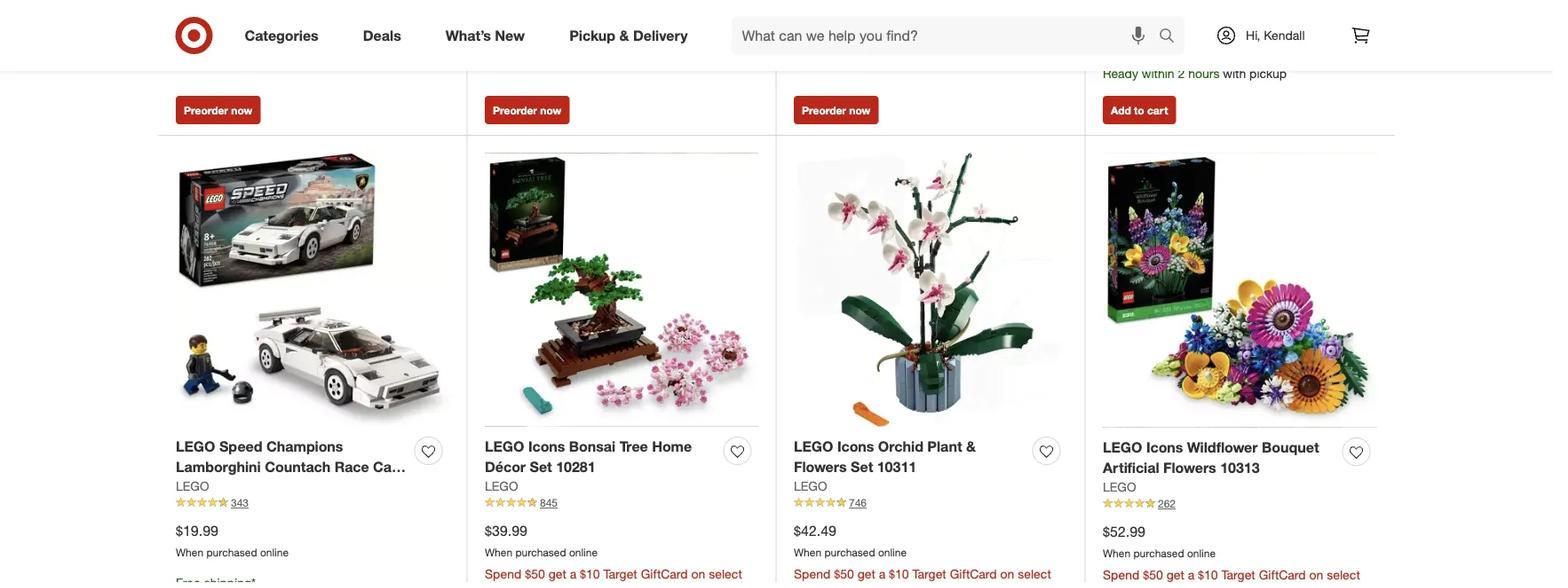 Task type: locate. For each thing, give the bounding box(es) containing it.
giftcard inside the $39.99 when purchased online spend $50 get a $10 target giftcard on select
[[641, 567, 688, 582]]

when
[[176, 546, 204, 560], [485, 546, 513, 560], [794, 546, 822, 560], [1104, 547, 1131, 561]]

icons up 10281
[[529, 439, 565, 456]]

orchid
[[879, 439, 924, 456]]

purchased down $39.99
[[516, 546, 566, 560]]

a down 746 link at the bottom right
[[879, 567, 886, 582]]

1 horizontal spatial icons
[[838, 439, 875, 456]]

spend inside the $42.49 when purchased online spend $50 get a $10 target giftcard on select
[[794, 567, 831, 582]]

a down 845 "link"
[[570, 567, 577, 582]]

icons up artificial
[[1147, 440, 1184, 457]]

1 horizontal spatial get
[[858, 567, 876, 582]]

lego speed champions lamborghini countach race car set 76908 link
[[176, 437, 408, 497]]

target inside the $39.99 when purchased online spend $50 get a $10 target giftcard on select
[[604, 567, 638, 582]]

lego icons wildflower bouquet artificial flowers 10313 link
[[1104, 438, 1336, 479]]

lego link
[[176, 478, 209, 496], [485, 478, 519, 496], [794, 478, 828, 496], [1104, 479, 1137, 497]]

$10 inside the $39.99 when purchased online spend $50 get a $10 target giftcard on select
[[580, 567, 600, 582]]

lego link up $42.49 on the bottom of the page
[[794, 478, 828, 496]]

a down 262 'link'
[[1189, 568, 1195, 583]]

3 preorder from the left
[[802, 104, 847, 117]]

stock
[[1117, 48, 1148, 63]]

0 horizontal spatial on
[[692, 567, 706, 582]]

spend inside the $39.99 when purchased online spend $50 get a $10 target giftcard on select
[[485, 567, 522, 582]]

set
[[530, 459, 552, 476], [851, 459, 874, 476], [176, 479, 198, 497]]

262
[[1159, 497, 1176, 511]]

3 preorder now from the left
[[802, 104, 871, 117]]

lego icons orchid plant & flowers set 10311
[[794, 439, 976, 476]]

get inside the $39.99 when purchased online spend $50 get a $10 target giftcard on select
[[549, 567, 567, 582]]

1 horizontal spatial &
[[967, 439, 976, 456]]

&
[[620, 27, 629, 44], [967, 439, 976, 456]]

spend inside $52.99 when purchased online spend $50 get a $10 target giftcard on select
[[1104, 568, 1140, 583]]

0 horizontal spatial preorder now button
[[176, 96, 261, 125]]

1 horizontal spatial on
[[1001, 567, 1015, 582]]

2 horizontal spatial now
[[850, 104, 871, 117]]

2 horizontal spatial $10
[[1199, 568, 1219, 583]]

0 horizontal spatial set
[[176, 479, 198, 497]]

spend for $52.99
[[1104, 568, 1140, 583]]

deals link
[[348, 16, 424, 55]]

deals
[[363, 27, 401, 44]]

$50 inside the $42.49 when purchased online spend $50 get a $10 target giftcard on select
[[835, 567, 855, 582]]

$10 down 746 link at the bottom right
[[889, 567, 909, 582]]

0 horizontal spatial giftcard
[[641, 567, 688, 582]]

add to cart
[[1112, 104, 1169, 117]]

lego icons orchid plant & flowers set 10311 image
[[794, 153, 1068, 427], [794, 153, 1068, 427]]

1 horizontal spatial giftcard
[[950, 567, 997, 582]]

on inside $52.99 when purchased online spend $50 get a $10 target giftcard on select
[[1310, 568, 1324, 583]]

$50 for $52.99
[[1144, 568, 1164, 583]]

0 horizontal spatial now
[[231, 104, 253, 117]]

target down 845 "link"
[[604, 567, 638, 582]]

lego for lego speed champions lamborghini countach race car set 76908 lego link
[[176, 479, 209, 494]]

2 horizontal spatial a
[[1189, 568, 1195, 583]]

1 now from the left
[[231, 104, 253, 117]]

& right plant
[[967, 439, 976, 456]]

1 horizontal spatial preorder now button
[[485, 96, 570, 125]]

purchased inside $52.99 when purchased online spend $50 get a $10 target giftcard on select
[[1134, 547, 1185, 561]]

poway
[[1165, 48, 1202, 63]]

a inside $52.99 when purchased online spend $50 get a $10 target giftcard on select
[[1189, 568, 1195, 583]]

1 horizontal spatial a
[[879, 567, 886, 582]]

0 horizontal spatial a
[[570, 567, 577, 582]]

flowers
[[794, 459, 847, 476], [1164, 460, 1217, 477]]

0 horizontal spatial preorder now
[[184, 104, 253, 117]]

pickup
[[1250, 65, 1287, 81]]

spend down $39.99
[[485, 567, 522, 582]]

lego inside lego speed champions lamborghini countach race car set 76908
[[176, 439, 215, 456]]

$10 inside $52.99 when purchased online spend $50 get a $10 target giftcard on select
[[1199, 568, 1219, 583]]

$10 down 262 'link'
[[1199, 568, 1219, 583]]

2 horizontal spatial icons
[[1147, 440, 1184, 457]]

lego for lego link related to lego icons orchid plant & flowers set 10311
[[794, 479, 828, 494]]

set for 10311
[[851, 459, 874, 476]]

purchased
[[207, 546, 257, 560], [516, 546, 566, 560], [825, 546, 876, 560], [1134, 547, 1185, 561]]

when for $42.49
[[794, 546, 822, 560]]

a for $39.99
[[570, 567, 577, 582]]

exclusions apply. link
[[1108, 26, 1204, 42]]

2 horizontal spatial target
[[1222, 568, 1256, 583]]

giftcard for 10311
[[950, 567, 997, 582]]

with
[[1224, 65, 1247, 81]]

preorder for third preorder now button from left
[[802, 104, 847, 117]]

giftcard inside $52.99 when purchased online spend $50 get a $10 target giftcard on select
[[1260, 568, 1307, 583]]

on for lego icons wildflower bouquet artificial flowers 10313
[[1310, 568, 1324, 583]]

2 horizontal spatial get
[[1167, 568, 1185, 583]]

flowers down "wildflower"
[[1164, 460, 1217, 477]]

*
[[1179, 8, 1183, 23]]

online for $39.99
[[569, 546, 598, 560]]

flowers for 10313
[[1164, 460, 1217, 477]]

2 horizontal spatial preorder now button
[[794, 96, 879, 125]]

2 horizontal spatial preorder now
[[802, 104, 871, 117]]

purchased inside $19.99 when purchased online
[[207, 546, 257, 560]]

when inside the $42.49 when purchased online spend $50 get a $10 target giftcard on select
[[794, 546, 822, 560]]

get down 845
[[549, 567, 567, 582]]

set left 10311 at the bottom right of the page
[[851, 459, 874, 476]]

online down 746 link at the bottom right
[[879, 546, 907, 560]]

flowers inside the lego icons orchid plant & flowers set 10311
[[794, 459, 847, 476]]

lego icons wildflower bouquet artificial flowers 10313 image
[[1104, 153, 1378, 428], [1104, 153, 1378, 428]]

plant
[[928, 439, 963, 456]]

lego inside lego icons bonsai tree home décor set 10281
[[485, 439, 525, 456]]

set inside lego icons bonsai tree home décor set 10281
[[530, 459, 552, 476]]

$50 down $42.49 on the bottom of the page
[[835, 567, 855, 582]]

bonsai
[[569, 439, 616, 456]]

lamborghini
[[176, 459, 261, 476]]

1 horizontal spatial spend
[[794, 567, 831, 582]]

2 horizontal spatial giftcard
[[1260, 568, 1307, 583]]

select inside the $39.99 when purchased online spend $50 get a $10 target giftcard on select
[[709, 567, 743, 582]]

2 horizontal spatial spend
[[1104, 568, 1140, 583]]

on inside the $39.99 when purchased online spend $50 get a $10 target giftcard on select
[[692, 567, 706, 582]]

$10 inside the $42.49 when purchased online spend $50 get a $10 target giftcard on select
[[889, 567, 909, 582]]

1 horizontal spatial $50
[[835, 567, 855, 582]]

what's
[[446, 27, 491, 44]]

1 horizontal spatial set
[[530, 459, 552, 476]]

on
[[692, 567, 706, 582], [1001, 567, 1015, 582], [1310, 568, 1324, 583]]

2 horizontal spatial select
[[1328, 568, 1361, 583]]

2 horizontal spatial set
[[851, 459, 874, 476]]

wildflower
[[1188, 440, 1259, 457]]

& right "pickup"
[[620, 27, 629, 44]]

spend down $42.49 on the bottom of the page
[[794, 567, 831, 582]]

1 horizontal spatial preorder now
[[493, 104, 562, 117]]

online down "343" 'link'
[[260, 546, 289, 560]]

lego for lego link for lego icons wildflower bouquet artificial flowers 10313
[[1104, 480, 1137, 495]]

lego speed champions lamborghini countach race car set 76908 image
[[176, 153, 450, 427], [176, 153, 450, 427]]

lego link down décor
[[485, 478, 519, 496]]

select inside the $42.49 when purchased online spend $50 get a $10 target giftcard on select
[[1018, 567, 1052, 582]]

online inside the $39.99 when purchased online spend $50 get a $10 target giftcard on select
[[569, 546, 598, 560]]

get
[[549, 567, 567, 582], [858, 567, 876, 582], [1167, 568, 1185, 583]]

0 horizontal spatial &
[[620, 27, 629, 44]]

get down 746
[[858, 567, 876, 582]]

0 horizontal spatial $50
[[525, 567, 545, 582]]

What can we help you find? suggestions appear below search field
[[732, 16, 1164, 55]]

lego link for lego speed champions lamborghini countach race car set 76908
[[176, 478, 209, 496]]

0 horizontal spatial $10
[[580, 567, 600, 582]]

preorder now button
[[176, 96, 261, 125], [485, 96, 570, 125], [794, 96, 879, 125]]

when down "$19.99"
[[176, 546, 204, 560]]

pickup & delivery link
[[555, 16, 710, 55]]

when for $39.99
[[485, 546, 513, 560]]

purchased down $52.99
[[1134, 547, 1185, 561]]

set left 76908
[[176, 479, 198, 497]]

online down 845 "link"
[[569, 546, 598, 560]]

spend down $52.99
[[1104, 568, 1140, 583]]

0 horizontal spatial spend
[[485, 567, 522, 582]]

0 horizontal spatial icons
[[529, 439, 565, 456]]

$10 down 845 "link"
[[580, 567, 600, 582]]

1 horizontal spatial now
[[541, 104, 562, 117]]

target inside the $42.49 when purchased online spend $50 get a $10 target giftcard on select
[[913, 567, 947, 582]]

lego inside the "lego icons wildflower bouquet artificial flowers 10313"
[[1104, 440, 1143, 457]]

online inside the $42.49 when purchased online spend $50 get a $10 target giftcard on select
[[879, 546, 907, 560]]

icons for 10281
[[529, 439, 565, 456]]

a for $42.49
[[879, 567, 886, 582]]

giftcard down 746 link at the bottom right
[[950, 567, 997, 582]]

giftcard
[[641, 567, 688, 582], [950, 567, 997, 582], [1260, 568, 1307, 583]]

lego icons bonsai tree home décor set 10281 link
[[485, 437, 717, 478]]

2 horizontal spatial on
[[1310, 568, 1324, 583]]

when down $42.49 on the bottom of the page
[[794, 546, 822, 560]]

a inside the $39.99 when purchased online spend $50 get a $10 target giftcard on select
[[570, 567, 577, 582]]

2 now from the left
[[541, 104, 562, 117]]

flowers inside the "lego icons wildflower bouquet artificial flowers 10313"
[[1164, 460, 1217, 477]]

1 horizontal spatial preorder
[[493, 104, 538, 117]]

0 horizontal spatial select
[[709, 567, 743, 582]]

get inside $52.99 when purchased online spend $50 get a $10 target giftcard on select
[[1167, 568, 1185, 583]]

target
[[604, 567, 638, 582], [913, 567, 947, 582], [1222, 568, 1256, 583]]

preorder now
[[184, 104, 253, 117], [493, 104, 562, 117], [802, 104, 871, 117]]

flowers up $42.49 on the bottom of the page
[[794, 459, 847, 476]]

lego for lego link corresponding to lego icons bonsai tree home décor set 10281
[[485, 479, 519, 494]]

set inside the lego icons orchid plant & flowers set 10311
[[851, 459, 874, 476]]

76908
[[202, 479, 242, 497]]

purchased inside the $39.99 when purchased online spend $50 get a $10 target giftcard on select
[[516, 546, 566, 560]]

2 horizontal spatial $50
[[1144, 568, 1164, 583]]

select inside $52.99 when purchased online spend $50 get a $10 target giftcard on select
[[1328, 568, 1361, 583]]

get inside the $42.49 when purchased online spend $50 get a $10 target giftcard on select
[[858, 567, 876, 582]]

icons left orchid
[[838, 439, 875, 456]]

online
[[260, 546, 289, 560], [569, 546, 598, 560], [879, 546, 907, 560], [1188, 547, 1216, 561]]

icons
[[529, 439, 565, 456], [838, 439, 875, 456], [1147, 440, 1184, 457]]

cart
[[1148, 104, 1169, 117]]

when for $52.99
[[1104, 547, 1131, 561]]

giftcard down 845 "link"
[[641, 567, 688, 582]]

$39.99
[[485, 523, 528, 540]]

2 horizontal spatial preorder
[[802, 104, 847, 117]]

when down $39.99
[[485, 546, 513, 560]]

lego icons wildflower bouquet artificial flowers 10313
[[1104, 440, 1320, 477]]

2 preorder from the left
[[493, 104, 538, 117]]

when down $52.99
[[1104, 547, 1131, 561]]

1 preorder from the left
[[184, 104, 228, 117]]

set for 10281
[[530, 459, 552, 476]]

lego for lego icons orchid plant & flowers set 10311
[[794, 439, 834, 456]]

add
[[1112, 104, 1132, 117]]

when inside $19.99 when purchased online
[[176, 546, 204, 560]]

get down 262
[[1167, 568, 1185, 583]]

on for lego icons bonsai tree home décor set 10281
[[692, 567, 706, 582]]

set left 10281
[[530, 459, 552, 476]]

$10
[[580, 567, 600, 582], [889, 567, 909, 582], [1199, 568, 1219, 583]]

target down 746 link at the bottom right
[[913, 567, 947, 582]]

target down 262 'link'
[[1222, 568, 1256, 583]]

a
[[570, 567, 577, 582], [879, 567, 886, 582], [1189, 568, 1195, 583]]

purchased inside the $42.49 when purchased online spend $50 get a $10 target giftcard on select
[[825, 546, 876, 560]]

online inside $19.99 when purchased online
[[260, 546, 289, 560]]

262 link
[[1104, 497, 1378, 512]]

spend
[[485, 567, 522, 582], [794, 567, 831, 582], [1104, 568, 1140, 583]]

categories
[[245, 27, 319, 44]]

10313
[[1221, 460, 1260, 477]]

select for lego icons wildflower bouquet artificial flowers 10313
[[1328, 568, 1361, 583]]

1 horizontal spatial flowers
[[1164, 460, 1217, 477]]

0 horizontal spatial target
[[604, 567, 638, 582]]

lego link down lamborghini
[[176, 478, 209, 496]]

when for $19.99
[[176, 546, 204, 560]]

purchased down "$19.99"
[[207, 546, 257, 560]]

lego for lego speed champions lamborghini countach race car set 76908
[[176, 439, 215, 456]]

0 vertical spatial &
[[620, 27, 629, 44]]

lego inside the lego icons orchid plant & flowers set 10311
[[794, 439, 834, 456]]

lego icons bonsai tree home décor set 10281 image
[[485, 153, 759, 427], [485, 153, 759, 427]]

0 horizontal spatial flowers
[[794, 459, 847, 476]]

release
[[794, 5, 832, 19]]

$50
[[525, 567, 545, 582], [835, 567, 855, 582], [1144, 568, 1164, 583]]

on for lego icons orchid plant & flowers set 10311
[[1001, 567, 1015, 582]]

$50 inside the $39.99 when purchased online spend $50 get a $10 target giftcard on select
[[525, 567, 545, 582]]

845 link
[[485, 496, 759, 511]]

when inside the $39.99 when purchased online spend $50 get a $10 target giftcard on select
[[485, 546, 513, 560]]

preorder
[[184, 104, 228, 117], [493, 104, 538, 117], [802, 104, 847, 117]]

icons inside the "lego icons wildflower bouquet artificial flowers 10313"
[[1147, 440, 1184, 457]]

giftcard down 262 'link'
[[1260, 568, 1307, 583]]

now
[[231, 104, 253, 117], [541, 104, 562, 117], [850, 104, 871, 117]]

1 horizontal spatial target
[[913, 567, 947, 582]]

online for $42.49
[[879, 546, 907, 560]]

$50 inside $52.99 when purchased online spend $50 get a $10 target giftcard on select
[[1144, 568, 1164, 583]]

purchased for $52.99
[[1134, 547, 1185, 561]]

icons inside the lego icons orchid plant & flowers set 10311
[[838, 439, 875, 456]]

icons inside lego icons bonsai tree home décor set 10281
[[529, 439, 565, 456]]

purchased down $42.49 on the bottom of the page
[[825, 546, 876, 560]]

hi,
[[1247, 28, 1261, 43]]

pickup
[[570, 27, 616, 44]]

$50 down $52.99
[[1144, 568, 1164, 583]]

when inside $52.99 when purchased online spend $50 get a $10 target giftcard on select
[[1104, 547, 1131, 561]]

1 horizontal spatial $10
[[889, 567, 909, 582]]

lego
[[176, 439, 215, 456], [485, 439, 525, 456], [794, 439, 834, 456], [1104, 440, 1143, 457], [176, 479, 209, 494], [485, 479, 519, 494], [794, 479, 828, 494], [1104, 480, 1137, 495]]

0 horizontal spatial preorder
[[184, 104, 228, 117]]

1 vertical spatial &
[[967, 439, 976, 456]]

target for 10281
[[604, 567, 638, 582]]

$42.49
[[794, 523, 837, 540]]

on inside the $42.49 when purchased online spend $50 get a $10 target giftcard on select
[[1001, 567, 1015, 582]]

$50 down $39.99
[[525, 567, 545, 582]]

online inside $52.99 when purchased online spend $50 get a $10 target giftcard on select
[[1188, 547, 1216, 561]]

0 horizontal spatial get
[[549, 567, 567, 582]]

select
[[709, 567, 743, 582], [1018, 567, 1052, 582], [1328, 568, 1361, 583]]

at
[[1151, 48, 1162, 63]]

$19.99 when purchased online
[[176, 523, 289, 560]]

1 preorder now button from the left
[[176, 96, 261, 125]]

online down 262 'link'
[[1188, 547, 1216, 561]]

1 horizontal spatial select
[[1018, 567, 1052, 582]]

giftcard inside the $42.49 when purchased online spend $50 get a $10 target giftcard on select
[[950, 567, 997, 582]]

lego link down artificial
[[1104, 479, 1137, 497]]

a inside the $42.49 when purchased online spend $50 get a $10 target giftcard on select
[[879, 567, 886, 582]]



Task type: describe. For each thing, give the bounding box(es) containing it.
$10 for $52.99
[[1199, 568, 1219, 583]]

home
[[652, 439, 692, 456]]

3 now from the left
[[850, 104, 871, 117]]

icons for 10311
[[838, 439, 875, 456]]

845
[[540, 497, 558, 510]]

746 link
[[794, 496, 1068, 511]]

date:
[[835, 5, 861, 19]]

add to cart button
[[1104, 96, 1177, 125]]

select for lego icons orchid plant & flowers set 10311
[[1018, 567, 1052, 582]]

$10 for $39.99
[[580, 567, 600, 582]]

spend for $42.49
[[794, 567, 831, 582]]

hours
[[1189, 65, 1220, 81]]

746
[[849, 497, 867, 510]]

& inside the lego icons orchid plant & flowers set 10311
[[967, 439, 976, 456]]

speed
[[219, 439, 263, 456]]

purchased for $39.99
[[516, 546, 566, 560]]

release date: 1/1/2024
[[794, 5, 906, 19]]

$52.99
[[1104, 524, 1146, 541]]

what's new link
[[431, 16, 547, 55]]

target for 10311
[[913, 567, 947, 582]]

2 preorder now from the left
[[493, 104, 562, 117]]

lego icons bonsai tree home décor set 10281
[[485, 439, 692, 476]]

giftcard for 10281
[[641, 567, 688, 582]]

2
[[1179, 65, 1185, 81]]

online for $52.99
[[1188, 547, 1216, 561]]

$39.99 when purchased online spend $50 get a $10 target giftcard on select
[[485, 523, 743, 584]]

to
[[1135, 104, 1145, 117]]

purchased for $19.99
[[207, 546, 257, 560]]

tree
[[620, 439, 648, 456]]

1 preorder now from the left
[[184, 104, 253, 117]]

10281
[[556, 459, 596, 476]]

lego link for lego icons bonsai tree home décor set 10281
[[485, 478, 519, 496]]

lego link for lego icons wildflower bouquet artificial flowers 10313
[[1104, 479, 1137, 497]]

apply.
[[1171, 26, 1204, 42]]

set inside lego speed champions lamborghini countach race car set 76908
[[176, 479, 198, 497]]

free shipping * exclusions apply. in stock at  poway ready within 2 hours with pickup
[[1104, 8, 1287, 81]]

what's new
[[446, 27, 525, 44]]

delivery
[[633, 27, 688, 44]]

search
[[1152, 28, 1194, 46]]

kendall
[[1265, 28, 1306, 43]]

$42.49 when purchased online spend $50 get a $10 target giftcard on select
[[794, 523, 1052, 584]]

get for $52.99
[[1167, 568, 1185, 583]]

hi, kendall
[[1247, 28, 1306, 43]]

lego for lego icons bonsai tree home décor set 10281
[[485, 439, 525, 456]]

pickup & delivery
[[570, 27, 688, 44]]

get for $39.99
[[549, 567, 567, 582]]

exclusions
[[1108, 26, 1167, 42]]

countach
[[265, 459, 331, 476]]

spend for $39.99
[[485, 567, 522, 582]]

a for $52.99
[[1189, 568, 1195, 583]]

categories link
[[230, 16, 341, 55]]

2 preorder now button from the left
[[485, 96, 570, 125]]

artificial
[[1104, 460, 1160, 477]]

3 preorder now button from the left
[[794, 96, 879, 125]]

bouquet
[[1262, 440, 1320, 457]]

$19.99
[[176, 523, 219, 540]]

343
[[231, 497, 249, 510]]

preorder for second preorder now button
[[493, 104, 538, 117]]

within
[[1142, 65, 1175, 81]]

décor
[[485, 459, 526, 476]]

$10 for $42.49
[[889, 567, 909, 582]]

free
[[1104, 8, 1128, 23]]

car
[[373, 459, 397, 476]]

shipping
[[1132, 8, 1179, 23]]

10311
[[878, 459, 917, 476]]

in
[[1104, 48, 1114, 63]]

get for $42.49
[[858, 567, 876, 582]]

new
[[495, 27, 525, 44]]

343 link
[[176, 496, 450, 511]]

ready
[[1104, 65, 1139, 81]]

lego icons orchid plant & flowers set 10311 link
[[794, 437, 1026, 478]]

flowers for set
[[794, 459, 847, 476]]

champions
[[267, 439, 343, 456]]

search button
[[1152, 16, 1194, 59]]

lego for lego icons wildflower bouquet artificial flowers 10313
[[1104, 440, 1143, 457]]

$50 for $42.49
[[835, 567, 855, 582]]

lego link for lego icons orchid plant & flowers set 10311
[[794, 478, 828, 496]]

purchased for $42.49
[[825, 546, 876, 560]]

lego speed champions lamborghini countach race car set 76908
[[176, 439, 397, 497]]

$50 for $39.99
[[525, 567, 545, 582]]

race
[[335, 459, 369, 476]]

target inside $52.99 when purchased online spend $50 get a $10 target giftcard on select
[[1222, 568, 1256, 583]]

1/1/2024
[[864, 5, 906, 19]]

online for $19.99
[[260, 546, 289, 560]]

preorder for third preorder now button from the right
[[184, 104, 228, 117]]

$52.99 when purchased online spend $50 get a $10 target giftcard on select
[[1104, 524, 1361, 584]]

select for lego icons bonsai tree home décor set 10281
[[709, 567, 743, 582]]



Task type: vqa. For each thing, say whether or not it's contained in the screenshot.
first This from the top
no



